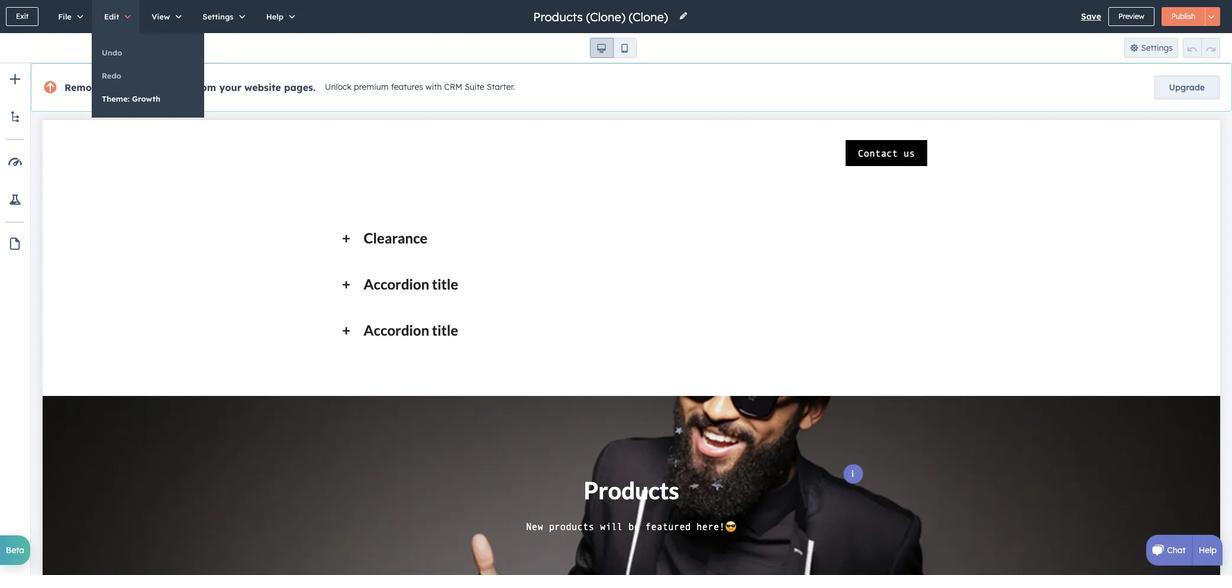 Task type: describe. For each thing, give the bounding box(es) containing it.
hubspot
[[124, 82, 166, 94]]

features
[[391, 82, 423, 92]]

redo button
[[92, 65, 204, 87]]

exit link
[[6, 7, 39, 26]]

with
[[426, 82, 442, 92]]

publish group
[[1162, 7, 1220, 26]]

crm
[[444, 82, 462, 92]]

redo
[[102, 71, 121, 80]]

undo button
[[92, 41, 204, 64]]

the
[[106, 82, 121, 94]]

theme: growth button
[[92, 88, 204, 110]]

edit
[[104, 12, 119, 21]]

beta
[[6, 546, 24, 556]]

theme:
[[102, 94, 130, 104]]

suite
[[465, 82, 484, 92]]

0 horizontal spatial settings
[[203, 12, 234, 21]]

preview button
[[1109, 7, 1155, 26]]

file button
[[46, 0, 92, 33]]

unlock
[[325, 82, 352, 92]]

upgrade link
[[1155, 76, 1220, 99]]

publish
[[1172, 12, 1196, 21]]

website
[[244, 82, 281, 94]]

undo
[[102, 48, 122, 57]]

2 group from the left
[[1183, 38, 1220, 58]]

publish button
[[1162, 7, 1206, 26]]



Task type: vqa. For each thing, say whether or not it's contained in the screenshot.
The Unlock
yes



Task type: locate. For each thing, give the bounding box(es) containing it.
growth
[[132, 94, 160, 104]]

starter.
[[487, 82, 515, 92]]

help button
[[254, 0, 304, 33]]

remove the hubspot logo from your website pages.
[[65, 82, 316, 94]]

settings
[[203, 12, 234, 21], [1141, 43, 1173, 53]]

from
[[193, 82, 216, 94]]

remove
[[65, 82, 103, 94]]

theme: growth
[[102, 94, 160, 104]]

chat
[[1167, 546, 1186, 556]]

help inside button
[[266, 12, 284, 21]]

save button
[[1081, 9, 1101, 24]]

file
[[58, 12, 72, 21]]

pages.
[[284, 82, 316, 94]]

settings down preview button
[[1141, 43, 1173, 53]]

premium
[[354, 82, 389, 92]]

settings button
[[190, 0, 254, 33], [1124, 38, 1178, 58]]

1 vertical spatial settings button
[[1124, 38, 1178, 58]]

group
[[590, 38, 637, 58], [1183, 38, 1220, 58]]

1 group from the left
[[590, 38, 637, 58]]

0 vertical spatial help
[[266, 12, 284, 21]]

1 vertical spatial help
[[1199, 546, 1217, 556]]

settings right view button
[[203, 12, 234, 21]]

1 vertical spatial settings
[[1141, 43, 1173, 53]]

view
[[152, 12, 170, 21]]

edit button
[[92, 0, 139, 33]]

0 horizontal spatial settings button
[[190, 0, 254, 33]]

view button
[[139, 0, 190, 33]]

0 horizontal spatial group
[[590, 38, 637, 58]]

upgrade
[[1169, 82, 1205, 93]]

0 horizontal spatial help
[[266, 12, 284, 21]]

help
[[266, 12, 284, 21], [1199, 546, 1217, 556]]

0 vertical spatial settings
[[203, 12, 234, 21]]

1 horizontal spatial settings
[[1141, 43, 1173, 53]]

1 horizontal spatial settings button
[[1124, 38, 1178, 58]]

None field
[[532, 9, 672, 25]]

save
[[1081, 11, 1101, 22]]

beta button
[[0, 536, 30, 566]]

exit
[[16, 12, 29, 21]]

your
[[219, 82, 241, 94]]

1 horizontal spatial help
[[1199, 546, 1217, 556]]

1 horizontal spatial group
[[1183, 38, 1220, 58]]

0 vertical spatial settings button
[[190, 0, 254, 33]]

preview
[[1119, 12, 1145, 21]]

logo
[[169, 82, 190, 94]]

unlock premium features with crm suite starter.
[[325, 82, 515, 92]]



